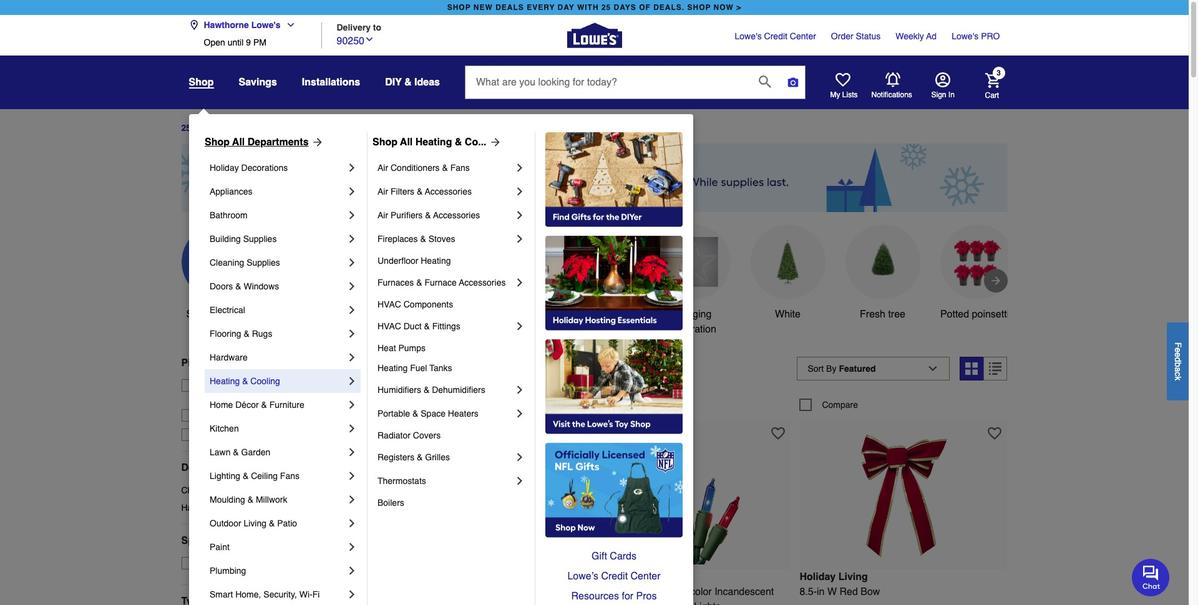 Task type: vqa. For each thing, say whether or not it's contained in the screenshot.
"&" in the 'Outdoor Living & Patio' link
yes



Task type: locate. For each thing, give the bounding box(es) containing it.
living for outdoor living & patio
[[244, 519, 267, 529]]

holiday living 100-count 20.62-ft white incandescent plug- in christmas string lights
[[367, 571, 566, 605]]

savings down pm
[[239, 77, 277, 88]]

0 vertical spatial hawthorne
[[204, 20, 249, 30]]

20.62- inside holiday living 100-count 20.62-ft multicolor incandescent plug-in christmas string lights
[[633, 586, 661, 598]]

1 ft from the left
[[444, 586, 450, 598]]

hanging
[[675, 309, 712, 320]]

0 horizontal spatial string
[[425, 601, 451, 605]]

credit for lowe's
[[601, 571, 628, 582]]

holiday decorations
[[210, 163, 288, 173]]

0 horizontal spatial chevron down image
[[281, 20, 296, 30]]

delivery up '90250'
[[337, 22, 371, 32]]

in for holiday living 100-count 20.62-ft multicolor incandescent plug-in christmas string lights
[[606, 601, 615, 605]]

1 e from the top
[[1173, 348, 1183, 352]]

string inside holiday living 100-count 20.62-ft white incandescent plug- in christmas string lights
[[425, 601, 451, 605]]

& inside hawthorne lowe's & nearby stores button
[[274, 393, 280, 403]]

1 horizontal spatial string
[[665, 601, 691, 605]]

cleaning
[[210, 258, 244, 268]]

& inside lighting & ceiling fans link
[[243, 471, 249, 481]]

& left grilles
[[417, 453, 423, 462]]

2 arrow right image from the left
[[487, 136, 502, 149]]

& down products
[[424, 385, 430, 395]]

ft for multicolor
[[661, 586, 666, 598]]

supplies up windows
[[247, 258, 280, 268]]

decorations up outdoor living & patio
[[223, 503, 270, 513]]

heating up furnace
[[421, 256, 451, 266]]

0 vertical spatial air
[[378, 163, 388, 173]]

living inside holiday living 100-count 20.62-ft multicolor incandescent plug-in christmas string lights
[[622, 571, 651, 583]]

string inside holiday living 100-count 20.62-ft multicolor incandescent plug-in christmas string lights
[[665, 601, 691, 605]]

accessories inside air purifiers & accessories link
[[433, 210, 480, 220]]

1001813120 element
[[367, 399, 425, 411]]

center up pros
[[631, 571, 661, 582]]

thermostats link
[[378, 469, 514, 493]]

all up flooring
[[212, 309, 223, 320]]

christmas inside holiday living 100-count 20.62-ft white incandescent plug- in christmas string lights
[[378, 601, 423, 605]]

0 vertical spatial savings button
[[239, 71, 277, 94]]

string for white
[[425, 601, 451, 605]]

0 horizontal spatial heart outline image
[[555, 427, 569, 440]]

holiday for holiday living 100-count 20.62-ft white incandescent plug- in christmas string lights
[[367, 571, 403, 583]]

& left rugs
[[244, 329, 250, 339]]

building
[[210, 234, 241, 244]]

0 vertical spatial accessories
[[425, 187, 472, 197]]

radiator
[[378, 431, 411, 441]]

plug- inside holiday living 100-count 20.62-ft white incandescent plug- in christmas string lights
[[543, 586, 566, 598]]

lights inside holiday living 100-count 20.62-ft white incandescent plug- in christmas string lights
[[454, 601, 481, 605]]

100- inside holiday living 100-count 20.62-ft multicolor incandescent plug-in christmas string lights
[[583, 586, 603, 598]]

holiday inside holiday living 100-count 20.62-ft white incandescent plug- in christmas string lights
[[367, 571, 403, 583]]

compare inside 5013254527 element
[[822, 400, 858, 410]]

1 vertical spatial in
[[817, 586, 825, 598]]

1 horizontal spatial chevron down image
[[365, 34, 374, 44]]

thermostats
[[378, 476, 426, 486]]

find gifts for the diyer. image
[[546, 132, 683, 227]]

hawthorne up open until 9 pm at left top
[[204, 20, 249, 30]]

1 vertical spatial departments
[[181, 462, 242, 474]]

in inside button
[[949, 91, 955, 99]]

& up air filters & accessories link at the top left
[[442, 163, 448, 173]]

None search field
[[465, 66, 806, 110]]

delivery up lawn & garden
[[219, 430, 251, 440]]

plug- down the lowe's
[[583, 601, 607, 605]]

decorations down lighting & ceiling fans
[[223, 485, 270, 495]]

rugs
[[252, 329, 272, 339]]

2 horizontal spatial in
[[949, 91, 955, 99]]

& left space
[[413, 409, 418, 419]]

arrow right image up holiday decorations link
[[309, 136, 324, 149]]

0 vertical spatial center
[[790, 31, 816, 41]]

flooring & rugs
[[210, 329, 272, 339]]

my lists
[[830, 91, 858, 99]]

1 vertical spatial pickup
[[244, 381, 270, 391]]

portable & space heaters
[[378, 409, 479, 419]]

shop down open
[[189, 77, 214, 88]]

paint
[[210, 542, 230, 552]]

my
[[830, 91, 840, 99]]

3 compare from the left
[[822, 400, 858, 410]]

credit up 'resources for pros' link
[[601, 571, 628, 582]]

chevron right image for smart home, security, wi-fi
[[346, 589, 358, 601]]

deals up flooring & rugs
[[226, 309, 251, 320]]

& left furnace
[[416, 278, 422, 288]]

bathroom link
[[210, 203, 346, 227]]

1 vertical spatial savings
[[486, 309, 521, 320]]

0 horizontal spatial pickup
[[181, 358, 214, 369]]

chevron right image for air conditioners & fans
[[514, 162, 526, 174]]

1 vertical spatial chevron down image
[[365, 34, 374, 44]]

chevron right image
[[346, 162, 358, 174], [514, 209, 526, 222], [346, 257, 358, 269], [346, 280, 358, 293], [514, 320, 526, 333], [346, 328, 358, 340], [346, 351, 358, 364], [514, 384, 526, 396], [346, 399, 358, 411], [514, 408, 526, 420], [346, 423, 358, 435], [514, 475, 526, 487], [346, 494, 358, 506], [346, 517, 358, 530], [346, 565, 358, 577], [346, 589, 358, 601]]

air inside air filters & accessories link
[[378, 187, 388, 197]]

savings up 198 products in holiday decorations
[[486, 309, 521, 320]]

all inside button
[[212, 309, 223, 320]]

0 vertical spatial in
[[457, 363, 469, 381]]

incandescent inside holiday living 100-count 20.62-ft multicolor incandescent plug-in christmas string lights
[[715, 586, 774, 598]]

shop up conditioners
[[373, 137, 398, 148]]

1 vertical spatial hvac
[[378, 321, 401, 331]]

shop for shop all deals
[[186, 309, 210, 320]]

air left purifiers
[[378, 210, 388, 220]]

millwork
[[256, 495, 287, 505]]

now
[[714, 3, 734, 12]]

filters
[[391, 187, 415, 197]]

accessories up hvac components link
[[459, 278, 506, 288]]

1 horizontal spatial christmas
[[378, 601, 423, 605]]

hanging decoration
[[670, 309, 716, 335]]

count
[[387, 586, 413, 598], [603, 586, 630, 598]]

1 horizontal spatial shop
[[687, 3, 711, 12]]

lights inside holiday living 100-count 20.62-ft multicolor incandescent plug-in christmas string lights
[[694, 601, 721, 605]]

Search Query text field
[[466, 66, 749, 99]]

christmas for holiday living 100-count 20.62-ft white incandescent plug- in christmas string lights
[[378, 601, 423, 605]]

accessories inside furnaces & furnace accessories link
[[459, 278, 506, 288]]

1 horizontal spatial 20.62-
[[633, 586, 661, 598]]

1 vertical spatial delivery
[[227, 358, 266, 369]]

shop down 25 days of deals
[[205, 137, 230, 148]]

shop left now at the right top of the page
[[687, 3, 711, 12]]

string for multicolor
[[665, 601, 691, 605]]

1 horizontal spatial in
[[817, 586, 825, 598]]

hawthorne for hawthorne lowe's
[[204, 20, 249, 30]]

& right duct
[[424, 321, 430, 331]]

departments
[[248, 137, 309, 148], [181, 462, 242, 474]]

& right the "filters"
[[417, 187, 423, 197]]

& right décor
[[261, 400, 267, 410]]

& left co...
[[455, 137, 462, 148]]

1 horizontal spatial incandescent
[[715, 586, 774, 598]]

heat pumps link
[[378, 338, 526, 358]]

supplies up cleaning supplies
[[243, 234, 277, 244]]

0 horizontal spatial 25
[[181, 123, 191, 133]]

string
[[425, 601, 451, 605], [665, 601, 691, 605]]

2 shop from the left
[[373, 137, 398, 148]]

1 horizontal spatial savings button
[[466, 225, 541, 322]]

count inside holiday living 100-count 20.62-ft white incandescent plug- in christmas string lights
[[387, 586, 413, 598]]

0 horizontal spatial ft
[[444, 586, 450, 598]]

fans right ceiling
[[280, 471, 300, 481]]

2 heart outline image from the left
[[772, 427, 785, 440]]

1 horizontal spatial plug-
[[583, 601, 607, 605]]

0 horizontal spatial white
[[453, 586, 478, 598]]

1 horizontal spatial arrow right image
[[487, 136, 502, 149]]

fans up air filters & accessories link at the top left
[[450, 163, 470, 173]]

chevron down image inside hawthorne lowe's button
[[281, 20, 296, 30]]

air inside air purifiers & accessories link
[[378, 210, 388, 220]]

hawthorne down store
[[200, 393, 242, 403]]

white inside holiday living 100-count 20.62-ft white incandescent plug- in christmas string lights
[[453, 586, 478, 598]]

decorations up 1001813154 element
[[531, 363, 618, 381]]

chevron right image for hardware
[[346, 351, 358, 364]]

cleaning supplies link
[[210, 251, 346, 275]]

3 air from the top
[[378, 210, 388, 220]]

ft inside holiday living 100-count 20.62-ft multicolor incandescent plug-in christmas string lights
[[661, 586, 666, 598]]

1 horizontal spatial count
[[603, 586, 630, 598]]

officially licensed n f l gifts. shop now. image
[[546, 443, 683, 538]]

incandescent inside holiday living 100-count 20.62-ft white incandescent plug- in christmas string lights
[[481, 586, 540, 598]]

1 horizontal spatial compare
[[606, 400, 642, 410]]

shop all departments
[[205, 137, 309, 148]]

all up conditioners
[[400, 137, 413, 148]]

living inside holiday living 100-count 20.62-ft white incandescent plug- in christmas string lights
[[405, 571, 435, 583]]

shop all deals button
[[181, 225, 256, 322]]

accessories up fireplaces & stoves link
[[433, 210, 480, 220]]

chevron right image
[[514, 162, 526, 174], [346, 185, 358, 198], [514, 185, 526, 198], [346, 209, 358, 222], [346, 233, 358, 245], [514, 233, 526, 245], [514, 276, 526, 289], [346, 304, 358, 316], [346, 375, 358, 388], [346, 446, 358, 459], [514, 451, 526, 464], [346, 470, 358, 482], [346, 541, 358, 554]]

1 horizontal spatial 100-
[[583, 586, 603, 598]]

chevron right image for thermostats
[[514, 475, 526, 487]]

arrow right image
[[990, 275, 1002, 287]]

2 horizontal spatial all
[[400, 137, 413, 148]]

2 vertical spatial air
[[378, 210, 388, 220]]

1 hvac from the top
[[378, 300, 401, 310]]

in up dehumidifiers
[[457, 363, 469, 381]]

0 vertical spatial fans
[[450, 163, 470, 173]]

& left patio on the bottom left of the page
[[269, 519, 275, 529]]

2 100- from the left
[[583, 586, 603, 598]]

1 horizontal spatial pickup
[[244, 381, 270, 391]]

0 horizontal spatial in
[[367, 601, 375, 605]]

until
[[228, 37, 244, 47]]

1 horizontal spatial shop
[[373, 137, 398, 148]]

radiator covers link
[[378, 426, 526, 446]]

holiday for holiday living
[[567, 309, 600, 320]]

& inside furnaces & furnace accessories link
[[416, 278, 422, 288]]

air inside air conditioners & fans link
[[378, 163, 388, 173]]

at:
[[298, 381, 308, 391]]

1 20.62- from the left
[[416, 586, 444, 598]]

1 horizontal spatial credit
[[764, 31, 788, 41]]

furnace
[[425, 278, 457, 288]]

open
[[204, 37, 225, 47]]

holiday living
[[567, 309, 629, 320]]

3 heart outline image from the left
[[988, 427, 1002, 440]]

1 100- from the left
[[367, 586, 387, 598]]

shop left electrical
[[186, 309, 210, 320]]

hawthorne
[[204, 20, 249, 30], [200, 393, 242, 403]]

1 horizontal spatial fans
[[450, 163, 470, 173]]

0 horizontal spatial lights
[[454, 601, 481, 605]]

plumbing
[[210, 566, 246, 576]]

dehumidifiers
[[432, 385, 485, 395]]

furnaces
[[378, 278, 414, 288]]

christmas inside holiday living 100-count 20.62-ft multicolor incandescent plug-in christmas string lights
[[618, 601, 663, 605]]

shop
[[189, 77, 214, 88], [186, 309, 210, 320]]

lowe's up pm
[[251, 20, 281, 30]]

1 vertical spatial white
[[453, 586, 478, 598]]

air for air conditioners & fans
[[378, 163, 388, 173]]

1 vertical spatial hawthorne
[[200, 393, 242, 403]]

free store pickup today at:
[[200, 381, 308, 391]]

living inside button
[[603, 309, 629, 320]]

accessories for air filters & accessories
[[425, 187, 472, 197]]

2 air from the top
[[378, 187, 388, 197]]

chevron right image for doors & windows
[[346, 280, 358, 293]]

& right the lawn
[[233, 448, 239, 458]]

delivery to
[[337, 22, 381, 32]]

2 incandescent from the left
[[715, 586, 774, 598]]

fans inside air conditioners & fans link
[[450, 163, 470, 173]]

100-
[[367, 586, 387, 598], [583, 586, 603, 598]]

in inside holiday living 100-count 20.62-ft white incandescent plug- in christmas string lights
[[367, 601, 375, 605]]

1 heart outline image from the left
[[555, 427, 569, 440]]

1 horizontal spatial 25
[[602, 3, 611, 12]]

0 vertical spatial shop
[[189, 77, 214, 88]]

0 horizontal spatial compare
[[389, 400, 425, 410]]

& inside registers & grilles link
[[417, 453, 423, 462]]

100- for 100-count 20.62-ft white incandescent plug- in christmas string lights
[[367, 586, 387, 598]]

1 horizontal spatial all
[[232, 137, 245, 148]]

1 vertical spatial fans
[[280, 471, 300, 481]]

0 horizontal spatial center
[[631, 571, 661, 582]]

2 compare from the left
[[606, 400, 642, 410]]

1 vertical spatial 25
[[181, 123, 191, 133]]

1 vertical spatial air
[[378, 187, 388, 197]]

led
[[399, 309, 418, 320]]

2 hvac from the top
[[378, 321, 401, 331]]

0 horizontal spatial plug-
[[543, 586, 566, 598]]

>
[[737, 3, 742, 12]]

radiator covers
[[378, 431, 441, 441]]

1001813154 element
[[583, 399, 642, 411]]

compare inside 1001813154 element
[[606, 400, 642, 410]]

ft inside holiday living 100-count 20.62-ft white incandescent plug- in christmas string lights
[[444, 586, 450, 598]]

1 air from the top
[[378, 163, 388, 173]]

underfloor heating
[[378, 256, 451, 266]]

0 horizontal spatial 100-
[[367, 586, 387, 598]]

& inside the diy & ideas button
[[404, 77, 412, 88]]

1 horizontal spatial departments
[[248, 137, 309, 148]]

& inside 'humidifiers & dehumidifiers' link
[[424, 385, 430, 395]]

1 count from the left
[[387, 586, 413, 598]]

compare for 5013254527 element at the bottom of page
[[822, 400, 858, 410]]

arrow right image for shop all heating & co...
[[487, 136, 502, 149]]

arrow right image
[[309, 136, 324, 149], [487, 136, 502, 149]]

1 horizontal spatial center
[[790, 31, 816, 41]]

1 horizontal spatial lights
[[694, 601, 721, 605]]

hvac
[[378, 300, 401, 310], [378, 321, 401, 331]]

days
[[193, 123, 214, 133]]

fans inside lighting & ceiling fans link
[[280, 471, 300, 481]]

0 horizontal spatial in
[[457, 363, 469, 381]]

2 horizontal spatial christmas
[[618, 601, 663, 605]]

visit the lowe's toy shop. image
[[546, 340, 683, 434]]

departments element
[[181, 462, 347, 474]]

k
[[1173, 376, 1183, 381]]

holiday inside holiday living 8.5-in w red bow
[[800, 571, 836, 583]]

chevron right image for bathroom
[[346, 209, 358, 222]]

1 shop from the left
[[205, 137, 230, 148]]

b
[[1173, 362, 1183, 367]]

plug- inside holiday living 100-count 20.62-ft multicolor incandescent plug-in christmas string lights
[[583, 601, 607, 605]]

holiday living button
[[561, 225, 636, 322]]

0 horizontal spatial savings
[[239, 77, 277, 88]]

deals right of
[[227, 123, 251, 133]]

accessories down air conditioners & fans link at the left of the page
[[425, 187, 472, 197]]

8.5-
[[800, 586, 817, 598]]

lights for multicolor
[[694, 601, 721, 605]]

sign
[[932, 91, 947, 99]]

furniture
[[269, 400, 304, 410]]

1 horizontal spatial heart outline image
[[772, 427, 785, 440]]

1 horizontal spatial white
[[775, 309, 801, 320]]

25 right with
[[602, 3, 611, 12]]

0 horizontal spatial credit
[[601, 571, 628, 582]]

holiday inside button
[[567, 309, 600, 320]]

0 horizontal spatial incandescent
[[481, 586, 540, 598]]

& down "today"
[[274, 393, 280, 403]]

electrical link
[[210, 298, 346, 322]]

1 vertical spatial accessories
[[433, 210, 480, 220]]

e up the b
[[1173, 352, 1183, 357]]

hawthorne lowe's
[[204, 20, 281, 30]]

1 arrow right image from the left
[[309, 136, 324, 149]]

198
[[367, 363, 392, 381]]

credit inside lowe's credit center link
[[764, 31, 788, 41]]

chevron right image for building supplies
[[346, 233, 358, 245]]

pickup up hawthorne lowe's & nearby stores button
[[244, 381, 270, 391]]

hanukkah decorations link
[[181, 502, 347, 514]]

0 horizontal spatial all
[[212, 309, 223, 320]]

chevron down image
[[281, 20, 296, 30], [365, 34, 374, 44]]

plug- for 100-count 20.62-ft multicolor incandescent plug-in christmas string lights
[[583, 601, 607, 605]]

credit up search icon
[[764, 31, 788, 41]]

home
[[210, 400, 233, 410]]

1 string from the left
[[425, 601, 451, 605]]

0 horizontal spatial count
[[387, 586, 413, 598]]

heating
[[416, 137, 452, 148], [421, 256, 451, 266], [378, 363, 408, 373], [210, 376, 240, 386]]

0 horizontal spatial departments
[[181, 462, 242, 474]]

& inside outdoor living & patio link
[[269, 519, 275, 529]]

arrow right image inside shop all departments link
[[309, 136, 324, 149]]

hvac up heat
[[378, 321, 401, 331]]

tanks
[[430, 363, 452, 373]]

chevron right image for outdoor living & patio
[[346, 517, 358, 530]]

0 vertical spatial credit
[[764, 31, 788, 41]]

0 vertical spatial plug-
[[543, 586, 566, 598]]

in inside holiday living 100-count 20.62-ft multicolor incandescent plug-in christmas string lights
[[606, 601, 615, 605]]

center left order
[[790, 31, 816, 41]]

hvac down furnaces
[[378, 300, 401, 310]]

0 vertical spatial savings
[[239, 77, 277, 88]]

0 vertical spatial deals
[[227, 123, 251, 133]]

chevron right image for moulding & millwork
[[346, 494, 358, 506]]

0 horizontal spatial fans
[[280, 471, 300, 481]]

lowe's
[[251, 20, 281, 30], [735, 31, 762, 41], [952, 31, 979, 41], [245, 393, 272, 403]]

0 vertical spatial departments
[[248, 137, 309, 148]]

shop left new
[[447, 3, 471, 12]]

white button
[[751, 225, 825, 322]]

2 string from the left
[[665, 601, 691, 605]]

fresh
[[860, 309, 886, 320]]

open until 9 pm
[[204, 37, 266, 47]]

departments up holiday decorations link
[[248, 137, 309, 148]]

& right diy
[[404, 77, 412, 88]]

0 vertical spatial hvac
[[378, 300, 401, 310]]

pickup up free
[[181, 358, 214, 369]]

2 ft from the left
[[661, 586, 666, 598]]

credit inside the lowe's credit center link
[[601, 571, 628, 582]]

& inside the heating & cooling link
[[242, 376, 248, 386]]

lowe's left pro
[[952, 31, 979, 41]]

2 horizontal spatial compare
[[822, 400, 858, 410]]

arrow right image for shop all departments
[[309, 136, 324, 149]]

0 vertical spatial chevron down image
[[281, 20, 296, 30]]

lowe's home improvement lists image
[[835, 72, 850, 87]]

compare inside the 1001813120 element
[[389, 400, 425, 410]]

1 vertical spatial plug-
[[583, 601, 607, 605]]

e up d
[[1173, 348, 1183, 352]]

arrow right image inside 'shop all heating & co...' link
[[487, 136, 502, 149]]

& left stoves
[[420, 234, 426, 244]]

supplies for building supplies
[[243, 234, 277, 244]]

2 vertical spatial accessories
[[459, 278, 506, 288]]

90250
[[337, 35, 365, 46]]

1 incandescent from the left
[[481, 586, 540, 598]]

chevron right image for fireplaces & stoves
[[514, 233, 526, 245]]

credit for lowe's
[[764, 31, 788, 41]]

& inside moulding & millwork link
[[248, 495, 253, 505]]

installations
[[302, 77, 360, 88]]

patio
[[277, 519, 297, 529]]

2 lights from the left
[[694, 601, 721, 605]]

0 horizontal spatial 20.62-
[[416, 586, 444, 598]]

departments down the lawn
[[181, 462, 242, 474]]

in left w
[[817, 586, 825, 598]]

accessories for furnaces & furnace accessories
[[459, 278, 506, 288]]

1 compare from the left
[[389, 400, 425, 410]]

20.62- inside holiday living 100-count 20.62-ft white incandescent plug- in christmas string lights
[[416, 586, 444, 598]]

100- right fi
[[367, 586, 387, 598]]

appliances
[[210, 187, 252, 197]]

air left the "filters"
[[378, 187, 388, 197]]

100- for 100-count 20.62-ft multicolor incandescent plug-in christmas string lights
[[583, 586, 603, 598]]

incandescent for white
[[481, 586, 540, 598]]

living inside holiday living 8.5-in w red bow
[[839, 571, 868, 583]]

ceiling
[[251, 471, 278, 481]]

1 vertical spatial shop
[[186, 309, 210, 320]]

of
[[217, 123, 225, 133]]

0 horizontal spatial shop
[[447, 3, 471, 12]]

0 vertical spatial white
[[775, 309, 801, 320]]

& left millwork
[[248, 495, 253, 505]]

count inside holiday living 100-count 20.62-ft multicolor incandescent plug-in christmas string lights
[[603, 586, 630, 598]]

25
[[602, 3, 611, 12], [181, 123, 191, 133]]

smart home, security, wi-fi link
[[210, 583, 346, 605]]

fuel
[[410, 363, 427, 373]]

1 lights from the left
[[454, 601, 481, 605]]

heating down pickup & delivery on the bottom of the page
[[210, 376, 240, 386]]

& inside air filters & accessories link
[[417, 187, 423, 197]]

all
[[232, 137, 245, 148], [400, 137, 413, 148], [212, 309, 223, 320]]

0 horizontal spatial shop
[[205, 137, 230, 148]]

& up store
[[217, 358, 224, 369]]

0 horizontal spatial arrow right image
[[309, 136, 324, 149]]

2 count from the left
[[603, 586, 630, 598]]

plug- left resources in the bottom of the page
[[543, 586, 566, 598]]

accessories inside air filters & accessories link
[[425, 187, 472, 197]]

count for 100-count 20.62-ft white incandescent plug- in christmas string lights
[[387, 586, 413, 598]]

1 horizontal spatial ft
[[661, 586, 666, 598]]

living
[[603, 309, 629, 320], [244, 519, 267, 529], [405, 571, 435, 583], [622, 571, 651, 583], [839, 571, 868, 583]]

25 left days
[[181, 123, 191, 133]]

1 vertical spatial center
[[631, 571, 661, 582]]

shop inside button
[[186, 309, 210, 320]]

100- down the lowe's
[[583, 586, 603, 598]]

chevron right image for lawn & garden
[[346, 446, 358, 459]]

delivery up heating & cooling
[[227, 358, 266, 369]]

chevron right image for home décor & furniture
[[346, 399, 358, 411]]

heart outline image
[[555, 427, 569, 440], [772, 427, 785, 440], [988, 427, 1002, 440]]

arrow right image up air conditioners & fans link at the left of the page
[[487, 136, 502, 149]]

& right doors
[[235, 281, 241, 291]]

of
[[639, 3, 651, 12]]

& right purifiers
[[425, 210, 431, 220]]

camera image
[[787, 76, 800, 89]]

deals
[[227, 123, 251, 133], [226, 309, 251, 320]]

1 vertical spatial credit
[[601, 571, 628, 582]]

1 vertical spatial supplies
[[247, 258, 280, 268]]

holiday inside holiday living 100-count 20.62-ft multicolor incandescent plug-in christmas string lights
[[583, 571, 619, 583]]

0 vertical spatial supplies
[[243, 234, 277, 244]]

2 horizontal spatial heart outline image
[[988, 427, 1002, 440]]

installations button
[[302, 71, 360, 94]]

decorations down shop all departments link
[[241, 163, 288, 173]]

shop for shop
[[189, 77, 214, 88]]

portable & space heaters link
[[378, 402, 514, 426]]

& right store
[[242, 376, 248, 386]]

& left ceiling
[[243, 471, 249, 481]]

all down 25 days of deals "link"
[[232, 137, 245, 148]]

100- inside holiday living 100-count 20.62-ft white incandescent plug- in christmas string lights
[[367, 586, 387, 598]]

air left conditioners
[[378, 163, 388, 173]]

2 20.62- from the left
[[633, 586, 661, 598]]

0 vertical spatial 25
[[602, 3, 611, 12]]

shop for shop all heating & co...
[[373, 137, 398, 148]]

holiday for holiday decorations
[[210, 163, 239, 173]]

holiday living 8.5-in w red bow
[[800, 571, 880, 598]]

0 vertical spatial pickup
[[181, 358, 214, 369]]

1 vertical spatial deals
[[226, 309, 251, 320]]



Task type: describe. For each thing, give the bounding box(es) containing it.
portable
[[378, 409, 410, 419]]

in for holiday living 100-count 20.62-ft white incandescent plug- in christmas string lights
[[367, 601, 375, 605]]

1 vertical spatial savings button
[[466, 225, 541, 322]]

chevron right image for air filters & accessories
[[514, 185, 526, 198]]

air filters & accessories link
[[378, 180, 514, 203]]

plumbing link
[[210, 559, 346, 583]]

chevron right image for registers & grilles
[[514, 451, 526, 464]]

lowe's credit center
[[568, 571, 661, 582]]

hvac for hvac duct & fittings
[[378, 321, 401, 331]]

holiday hosting essentials. image
[[546, 236, 683, 331]]

air purifiers & accessories link
[[378, 203, 514, 227]]

living for holiday living 100-count 20.62-ft multicolor incandescent plug-in christmas string lights
[[622, 571, 651, 583]]

9
[[246, 37, 251, 47]]

& inside home décor & furniture link
[[261, 400, 267, 410]]

lights for white
[[454, 601, 481, 605]]

& inside air conditioners & fans link
[[442, 163, 448, 173]]

heat
[[378, 343, 396, 353]]

paint link
[[210, 536, 346, 559]]

flooring
[[210, 329, 241, 339]]

20.62- for white
[[416, 586, 444, 598]]

appliances link
[[210, 180, 346, 203]]

today
[[272, 381, 296, 391]]

duct
[[404, 321, 422, 331]]

f
[[1173, 342, 1183, 348]]

furnaces & furnace accessories
[[378, 278, 506, 288]]

holiday for holiday living 8.5-in w red bow
[[800, 571, 836, 583]]

d
[[1173, 357, 1183, 362]]

chevron right image for appliances
[[346, 185, 358, 198]]

every
[[527, 3, 555, 12]]

moulding
[[210, 495, 245, 505]]

building supplies link
[[210, 227, 346, 251]]

lawn
[[210, 448, 231, 458]]

sale
[[218, 558, 235, 568]]

sign in button
[[932, 72, 955, 100]]

heating up air conditioners & fans
[[416, 137, 452, 148]]

status
[[856, 31, 881, 41]]

lowe's down '>'
[[735, 31, 762, 41]]

hvac for hvac components
[[378, 300, 401, 310]]

chevron right image for paint
[[346, 541, 358, 554]]

christmas decorations
[[181, 485, 270, 495]]

for
[[622, 591, 634, 602]]

lowe's inside 'link'
[[952, 31, 979, 41]]

holiday for holiday living 100-count 20.62-ft multicolor incandescent plug-in christmas string lights
[[583, 571, 619, 583]]

chevron right image for electrical
[[346, 304, 358, 316]]

chevron right image for air purifiers & accessories
[[514, 209, 526, 222]]

decorations for hanukkah decorations
[[223, 503, 270, 513]]

decoration
[[670, 324, 716, 335]]

air conditioners & fans link
[[378, 156, 514, 180]]

on
[[204, 558, 215, 568]]

chevron right image for hvac duct & fittings
[[514, 320, 526, 333]]

25 days of deals
[[181, 123, 251, 133]]

nearby
[[282, 393, 309, 403]]

boilers link
[[378, 493, 526, 513]]

compare for 1001813154 element
[[606, 400, 642, 410]]

chat invite button image
[[1132, 559, 1170, 597]]

0 vertical spatial delivery
[[337, 22, 371, 32]]

lawn & garden
[[210, 448, 270, 458]]

20.62- for multicolor
[[633, 586, 661, 598]]

& inside fireplaces & stoves link
[[420, 234, 426, 244]]

cards
[[610, 551, 637, 562]]

humidifiers
[[378, 385, 421, 395]]

hanging decoration button
[[656, 225, 731, 337]]

led button
[[371, 225, 446, 322]]

chevron right image for plumbing
[[346, 565, 358, 577]]

lowe's
[[568, 571, 599, 582]]

lowe's home improvement notification center image
[[885, 72, 900, 87]]

lighting & ceiling fans
[[210, 471, 300, 481]]

chevron right image for holiday decorations
[[346, 162, 358, 174]]

chevron right image for humidifiers & dehumidifiers
[[514, 384, 526, 396]]

0 horizontal spatial savings button
[[239, 71, 277, 94]]

2 e from the top
[[1173, 352, 1183, 357]]

living for holiday living 100-count 20.62-ft white incandescent plug- in christmas string lights
[[405, 571, 435, 583]]

smart
[[210, 590, 233, 600]]

chevron right image for furnaces & furnace accessories
[[514, 276, 526, 289]]

lighting
[[210, 471, 240, 481]]

0 horizontal spatial christmas
[[181, 485, 221, 495]]

pros
[[636, 591, 657, 602]]

& inside lawn & garden link
[[233, 448, 239, 458]]

air filters & accessories
[[378, 187, 472, 197]]

chevron right image for lighting & ceiling fans
[[346, 470, 358, 482]]

heaters
[[448, 409, 479, 419]]

christmas for holiday living 100-count 20.62-ft multicolor incandescent plug-in christmas string lights
[[618, 601, 663, 605]]

center for lowe's credit center
[[631, 571, 661, 582]]

grid view image
[[966, 363, 978, 375]]

lowe's home improvement logo image
[[567, 8, 622, 63]]

shop all departments link
[[205, 135, 324, 150]]

shop for shop all departments
[[205, 137, 230, 148]]

air for air filters & accessories
[[378, 187, 388, 197]]

count for 100-count 20.62-ft multicolor incandescent plug-in christmas string lights
[[603, 586, 630, 598]]

chevron down image inside 90250 button
[[365, 34, 374, 44]]

components
[[404, 300, 453, 310]]

bow
[[861, 586, 880, 598]]

hawthorne lowe's & nearby stores button
[[200, 392, 335, 404]]

holiday living 100-count 20.62-ft multicolor incandescent plug-in christmas string lights
[[583, 571, 774, 605]]

air for air purifiers & accessories
[[378, 210, 388, 220]]

deals
[[496, 3, 524, 12]]

weekly
[[896, 31, 924, 41]]

home,
[[235, 590, 261, 600]]

fans for air conditioners & fans
[[450, 163, 470, 173]]

all for heating
[[400, 137, 413, 148]]

white inside button
[[775, 309, 801, 320]]

25 days of deals. shop new deals every day. while supplies last. image
[[181, 143, 1008, 212]]

2 shop from the left
[[687, 3, 711, 12]]

outdoor living & patio link
[[210, 512, 346, 536]]

doors & windows link
[[210, 275, 346, 298]]

& inside doors & windows link
[[235, 281, 241, 291]]

plug- for 100-count 20.62-ft white incandescent plug- in christmas string lights
[[543, 586, 566, 598]]

1 horizontal spatial savings
[[486, 309, 521, 320]]

hvac components
[[378, 300, 453, 310]]

compare for the 1001813120 element
[[389, 400, 425, 410]]

order
[[831, 31, 854, 41]]

chevron right image for cleaning supplies
[[346, 257, 358, 269]]

list view image
[[990, 363, 1002, 375]]

space
[[421, 409, 446, 419]]

outdoor
[[210, 519, 241, 529]]

& inside portable & space heaters link
[[413, 409, 418, 419]]

supplies for cleaning supplies
[[247, 258, 280, 268]]

fresh tree
[[860, 309, 906, 320]]

lowe's credit center
[[735, 31, 816, 41]]

all for departments
[[232, 137, 245, 148]]

lowe's credit center link
[[546, 567, 683, 587]]

chevron right image for flooring & rugs
[[346, 328, 358, 340]]

lowe's down free store pickup today at: at the left of page
[[245, 393, 272, 403]]

accessories for air purifiers & accessories
[[433, 210, 480, 220]]

incandescent for multicolor
[[715, 586, 774, 598]]

2 vertical spatial delivery
[[219, 430, 251, 440]]

chevron right image for portable & space heaters
[[514, 408, 526, 420]]

heating & cooling link
[[210, 369, 346, 393]]

decorations for christmas decorations
[[223, 485, 270, 495]]

cleaning supplies
[[210, 258, 280, 268]]

all for deals
[[212, 309, 223, 320]]

chevron right image for heating & cooling
[[346, 375, 358, 388]]

ideas
[[414, 77, 440, 88]]

c
[[1173, 372, 1183, 376]]

lowe's home improvement cart image
[[985, 73, 1000, 88]]

gift cards link
[[546, 547, 683, 567]]

lowe's pro
[[952, 31, 1000, 41]]

weekly ad
[[896, 31, 937, 41]]

garden
[[241, 448, 270, 458]]

with
[[577, 3, 599, 12]]

resources for pros
[[571, 591, 657, 602]]

& inside 'shop all heating & co...' link
[[455, 137, 462, 148]]

lowe's home improvement account image
[[935, 72, 950, 87]]

air purifiers & accessories
[[378, 210, 480, 220]]

5013254527 element
[[800, 399, 858, 411]]

resources
[[571, 591, 619, 602]]

special
[[181, 535, 216, 547]]

hardware
[[210, 353, 248, 363]]

location image
[[189, 20, 199, 30]]

living for holiday living 8.5-in w red bow
[[839, 571, 868, 583]]

hawthorne for hawthorne lowe's & nearby stores
[[200, 393, 242, 403]]

heating & cooling
[[210, 376, 280, 386]]

in inside holiday living 8.5-in w red bow
[[817, 586, 825, 598]]

1 shop from the left
[[447, 3, 471, 12]]

ft for white
[[444, 586, 450, 598]]

gift
[[592, 551, 607, 562]]

& inside hvac duct & fittings link
[[424, 321, 430, 331]]

fans for lighting & ceiling fans
[[280, 471, 300, 481]]

hanukkah decorations
[[181, 503, 270, 513]]

registers & grilles
[[378, 453, 450, 462]]

center for lowe's credit center
[[790, 31, 816, 41]]

sign in
[[932, 91, 955, 99]]

hvac duct & fittings
[[378, 321, 460, 331]]

& inside flooring & rugs link
[[244, 329, 250, 339]]

hawthorne lowe's & nearby stores
[[200, 393, 335, 403]]

living for holiday living
[[603, 309, 629, 320]]

new
[[474, 3, 493, 12]]

& inside air purifiers & accessories link
[[425, 210, 431, 220]]

chevron right image for kitchen
[[346, 423, 358, 435]]

decorations for holiday decorations
[[241, 163, 288, 173]]

hawthorne lowe's button
[[189, 12, 301, 37]]

shop all heating & co... link
[[373, 135, 502, 150]]

order status
[[831, 31, 881, 41]]

fittings
[[432, 321, 460, 331]]

pickup & delivery
[[181, 358, 266, 369]]

search image
[[759, 75, 771, 88]]

heating down heat
[[378, 363, 408, 373]]

electrical
[[210, 305, 245, 315]]

deals inside button
[[226, 309, 251, 320]]



